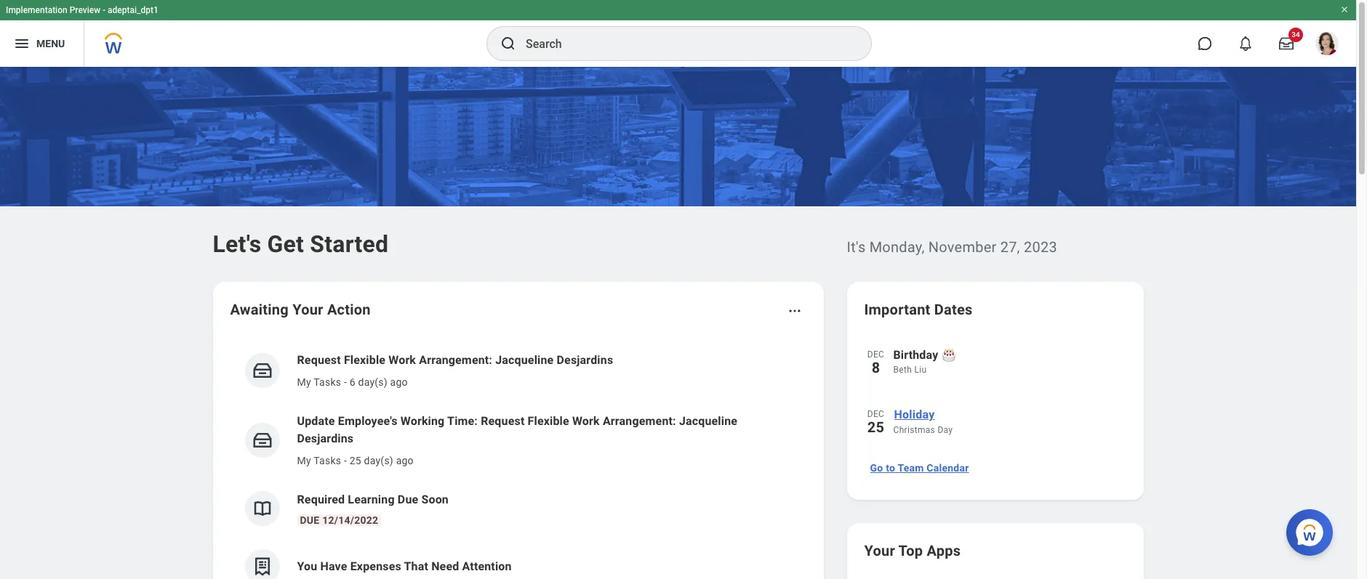 Task type: vqa. For each thing, say whether or not it's contained in the screenshot.
Beneficiaries popup button
no



Task type: locate. For each thing, give the bounding box(es) containing it.
2 inbox image from the top
[[251, 430, 273, 452]]

your left action
[[292, 301, 323, 319]]

1 horizontal spatial request
[[481, 415, 525, 428]]

1 vertical spatial flexible
[[528, 415, 569, 428]]

- inside menu banner
[[103, 5, 106, 15]]

employee's
[[338, 415, 398, 428]]

0 horizontal spatial request
[[297, 353, 341, 367]]

apps
[[927, 543, 961, 560]]

- down employee's
[[344, 455, 347, 467]]

25 down employee's
[[350, 455, 361, 467]]

- right preview
[[103, 5, 106, 15]]

25
[[867, 419, 884, 436], [350, 455, 361, 467]]

day(s) right 6
[[358, 377, 388, 388]]

1 horizontal spatial work
[[572, 415, 600, 428]]

liu
[[914, 365, 927, 375]]

important dates element
[[864, 337, 1126, 451]]

1 vertical spatial inbox image
[[251, 430, 273, 452]]

due down required
[[300, 515, 320, 527]]

time:
[[447, 415, 478, 428]]

dec left the birthday
[[867, 350, 884, 360]]

birthday 🎂 beth liu
[[893, 348, 956, 375]]

0 horizontal spatial your
[[292, 301, 323, 319]]

beth
[[893, 365, 912, 375]]

day(s) for 25
[[364, 455, 393, 467]]

let's
[[213, 231, 261, 258]]

learning
[[348, 493, 395, 507]]

request right time:
[[481, 415, 525, 428]]

ago down working
[[396, 455, 414, 467]]

ago
[[390, 377, 408, 388], [396, 455, 414, 467]]

dec for 25
[[867, 409, 884, 420]]

awaiting your action
[[230, 301, 371, 319]]

1 vertical spatial jacqueline
[[679, 415, 737, 428]]

calendar
[[927, 463, 969, 474]]

tasks
[[314, 377, 341, 388], [314, 455, 341, 467]]

1 vertical spatial due
[[300, 515, 320, 527]]

2 dec from the top
[[867, 409, 884, 420]]

book open image
[[251, 498, 273, 520]]

started
[[310, 231, 389, 258]]

0 vertical spatial due
[[398, 493, 418, 507]]

you have expenses that need attention button
[[230, 538, 806, 580]]

0 vertical spatial inbox image
[[251, 360, 273, 382]]

tasks left 6
[[314, 377, 341, 388]]

notifications large image
[[1238, 36, 1253, 51]]

1 vertical spatial day(s)
[[364, 455, 393, 467]]

🎂
[[941, 348, 956, 362]]

1 horizontal spatial flexible
[[528, 415, 569, 428]]

due left soon
[[398, 493, 418, 507]]

let's get started main content
[[0, 67, 1356, 580]]

inbox image up "book open" icon
[[251, 430, 273, 452]]

that
[[404, 560, 428, 574]]

your left top
[[864, 543, 895, 560]]

34
[[1292, 31, 1300, 39]]

1 my from the top
[[297, 377, 311, 388]]

0 vertical spatial desjardins
[[557, 353, 613, 367]]

request up the my tasks - 6 day(s) ago
[[297, 353, 341, 367]]

inbox image for my tasks - 6 day(s) ago
[[251, 360, 273, 382]]

update
[[297, 415, 335, 428]]

0 vertical spatial -
[[103, 5, 106, 15]]

- left 6
[[344, 377, 347, 388]]

0 vertical spatial my
[[297, 377, 311, 388]]

working
[[401, 415, 445, 428]]

1 horizontal spatial 25
[[867, 419, 884, 436]]

dec
[[867, 350, 884, 360], [867, 409, 884, 420]]

2 vertical spatial -
[[344, 455, 347, 467]]

awaiting your action list
[[230, 340, 806, 580]]

1 inbox image from the top
[[251, 360, 273, 382]]

desjardins inside update employee's working time: request flexible work arrangement: jacqueline desjardins
[[297, 432, 354, 446]]

due
[[398, 493, 418, 507], [300, 515, 320, 527]]

required learning due soon
[[297, 493, 449, 507]]

25 inside dec 25
[[867, 419, 884, 436]]

0 horizontal spatial due
[[300, 515, 320, 527]]

2 tasks from the top
[[314, 455, 341, 467]]

tasks for 6
[[314, 377, 341, 388]]

profile logan mcneil image
[[1316, 32, 1339, 58]]

flexible
[[344, 353, 386, 367], [528, 415, 569, 428]]

jacqueline
[[495, 353, 554, 367], [679, 415, 737, 428]]

ago up working
[[390, 377, 408, 388]]

due 12/14/2022
[[300, 515, 378, 527]]

-
[[103, 5, 106, 15], [344, 377, 347, 388], [344, 455, 347, 467]]

25 left "christmas"
[[867, 419, 884, 436]]

6
[[350, 377, 355, 388]]

1 vertical spatial 25
[[350, 455, 361, 467]]

0 vertical spatial ago
[[390, 377, 408, 388]]

1 vertical spatial ago
[[396, 455, 414, 467]]

awaiting
[[230, 301, 289, 319]]

0 vertical spatial dec
[[867, 350, 884, 360]]

1 horizontal spatial arrangement:
[[603, 415, 676, 428]]

my
[[297, 377, 311, 388], [297, 455, 311, 467]]

tasks up required
[[314, 455, 341, 467]]

0 vertical spatial arrangement:
[[419, 353, 492, 367]]

1 vertical spatial dec
[[867, 409, 884, 420]]

need
[[431, 560, 459, 574]]

1 vertical spatial my
[[297, 455, 311, 467]]

1 vertical spatial -
[[344, 377, 347, 388]]

1 dec from the top
[[867, 350, 884, 360]]

2 my from the top
[[297, 455, 311, 467]]

dashboard expenses image
[[251, 556, 273, 578]]

dec 8
[[867, 350, 884, 377]]

1 vertical spatial desjardins
[[297, 432, 354, 446]]

inbox image down the awaiting
[[251, 360, 273, 382]]

day(s)
[[358, 377, 388, 388], [364, 455, 393, 467]]

0 vertical spatial request
[[297, 353, 341, 367]]

1 horizontal spatial your
[[864, 543, 895, 560]]

work
[[389, 353, 416, 367], [572, 415, 600, 428]]

close environment banner image
[[1340, 5, 1349, 14]]

you have expenses that need attention
[[297, 560, 512, 574]]

0 vertical spatial 25
[[867, 419, 884, 436]]

search image
[[500, 35, 517, 52]]

dates
[[934, 301, 973, 319]]

0 horizontal spatial 25
[[350, 455, 361, 467]]

27,
[[1000, 239, 1020, 256]]

my down "update"
[[297, 455, 311, 467]]

0 horizontal spatial work
[[389, 353, 416, 367]]

inbox large image
[[1279, 36, 1294, 51]]

inbox image
[[251, 360, 273, 382], [251, 430, 273, 452]]

tasks for 25
[[314, 455, 341, 467]]

0 vertical spatial tasks
[[314, 377, 341, 388]]

1 vertical spatial work
[[572, 415, 600, 428]]

- for 6
[[344, 377, 347, 388]]

day(s) up required learning due soon at the left bottom of the page
[[364, 455, 393, 467]]

0 vertical spatial day(s)
[[358, 377, 388, 388]]

jacqueline inside update employee's working time: request flexible work arrangement: jacqueline desjardins
[[679, 415, 737, 428]]

request
[[297, 353, 341, 367], [481, 415, 525, 428]]

0 vertical spatial flexible
[[344, 353, 386, 367]]

0 vertical spatial work
[[389, 353, 416, 367]]

0 vertical spatial jacqueline
[[495, 353, 554, 367]]

your
[[292, 301, 323, 319], [864, 543, 895, 560]]

2023
[[1024, 239, 1057, 256]]

1 tasks from the top
[[314, 377, 341, 388]]

let's get started
[[213, 231, 389, 258]]

my tasks - 6 day(s) ago
[[297, 377, 408, 388]]

1 vertical spatial request
[[481, 415, 525, 428]]

1 horizontal spatial jacqueline
[[679, 415, 737, 428]]

dec left holiday
[[867, 409, 884, 420]]

my tasks - 25 day(s) ago
[[297, 455, 414, 467]]

1 vertical spatial arrangement:
[[603, 415, 676, 428]]

arrangement:
[[419, 353, 492, 367], [603, 415, 676, 428]]

day
[[938, 425, 953, 436]]

desjardins
[[557, 353, 613, 367], [297, 432, 354, 446]]

0 horizontal spatial jacqueline
[[495, 353, 554, 367]]

1 vertical spatial tasks
[[314, 455, 341, 467]]

my up "update"
[[297, 377, 311, 388]]

0 horizontal spatial flexible
[[344, 353, 386, 367]]

0 horizontal spatial desjardins
[[297, 432, 354, 446]]

holiday button
[[893, 406, 1126, 425]]



Task type: describe. For each thing, give the bounding box(es) containing it.
8
[[872, 359, 880, 377]]

dec 25
[[867, 409, 884, 436]]

related actions image
[[787, 304, 802, 319]]

dec for 8
[[867, 350, 884, 360]]

request flexible work arrangement: jacqueline desjardins
[[297, 353, 613, 367]]

soon
[[421, 493, 449, 507]]

25 inside awaiting your action list
[[350, 455, 361, 467]]

arrangement: inside update employee's working time: request flexible work arrangement: jacqueline desjardins
[[603, 415, 676, 428]]

implementation
[[6, 5, 67, 15]]

Search Workday  search field
[[526, 28, 841, 60]]

team
[[898, 463, 924, 474]]

get
[[267, 231, 304, 258]]

preview
[[70, 5, 100, 15]]

- for 25
[[344, 455, 347, 467]]

action
[[327, 301, 371, 319]]

ago for my tasks - 6 day(s) ago
[[390, 377, 408, 388]]

attention
[[462, 560, 512, 574]]

request inside update employee's working time: request flexible work arrangement: jacqueline desjardins
[[481, 415, 525, 428]]

update employee's working time: request flexible work arrangement: jacqueline desjardins
[[297, 415, 737, 446]]

go to team calendar
[[870, 463, 969, 474]]

1 vertical spatial your
[[864, 543, 895, 560]]

have
[[320, 560, 347, 574]]

flexible inside update employee's working time: request flexible work arrangement: jacqueline desjardins
[[528, 415, 569, 428]]

go to team calendar button
[[864, 454, 975, 483]]

12/14/2022
[[322, 515, 378, 527]]

menu button
[[0, 20, 84, 67]]

expenses
[[350, 560, 401, 574]]

monday,
[[870, 239, 925, 256]]

work inside update employee's working time: request flexible work arrangement: jacqueline desjardins
[[572, 415, 600, 428]]

34 button
[[1270, 28, 1303, 60]]

menu
[[36, 38, 65, 49]]

required
[[297, 493, 345, 507]]

1 horizontal spatial due
[[398, 493, 418, 507]]

you
[[297, 560, 317, 574]]

christmas
[[893, 425, 935, 436]]

1 horizontal spatial desjardins
[[557, 353, 613, 367]]

my for my tasks - 6 day(s) ago
[[297, 377, 311, 388]]

holiday christmas day
[[893, 408, 953, 436]]

inbox image for my tasks - 25 day(s) ago
[[251, 430, 273, 452]]

it's monday, november 27, 2023
[[847, 239, 1057, 256]]

menu banner
[[0, 0, 1356, 67]]

justify image
[[13, 35, 31, 52]]

ago for my tasks - 25 day(s) ago
[[396, 455, 414, 467]]

it's
[[847, 239, 866, 256]]

november
[[929, 239, 997, 256]]

important
[[864, 301, 931, 319]]

my for my tasks - 25 day(s) ago
[[297, 455, 311, 467]]

your top apps
[[864, 543, 961, 560]]

adeptai_dpt1
[[108, 5, 158, 15]]

holiday
[[894, 408, 935, 422]]

implementation preview -   adeptai_dpt1
[[6, 5, 158, 15]]

day(s) for 6
[[358, 377, 388, 388]]

important dates
[[864, 301, 973, 319]]

top
[[899, 543, 923, 560]]

- for adeptai_dpt1
[[103, 5, 106, 15]]

0 vertical spatial your
[[292, 301, 323, 319]]

0 horizontal spatial arrangement:
[[419, 353, 492, 367]]

go
[[870, 463, 883, 474]]

to
[[886, 463, 895, 474]]

birthday
[[893, 348, 938, 362]]



